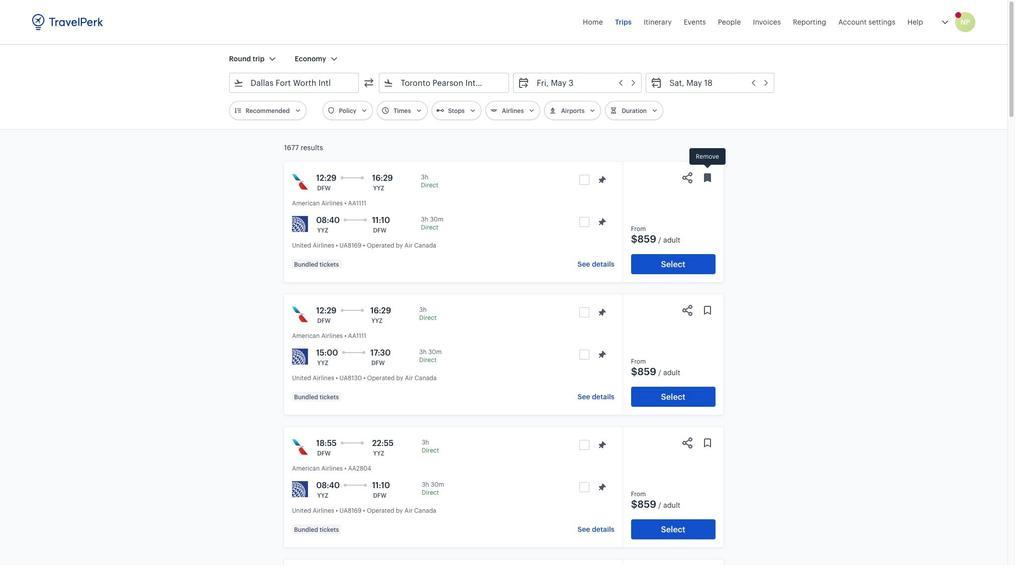 Task type: locate. For each thing, give the bounding box(es) containing it.
united airlines image
[[292, 216, 308, 232]]

1 american airlines image from the top
[[292, 174, 308, 190]]

tooltip
[[690, 148, 726, 170]]

1 united airlines image from the top
[[292, 349, 308, 365]]

american airlines image
[[292, 174, 308, 190], [292, 439, 308, 455]]

american airlines image
[[292, 307, 308, 323]]

1 vertical spatial united airlines image
[[292, 482, 308, 498]]

1 vertical spatial american airlines image
[[292, 439, 308, 455]]

united airlines image for american airlines icon
[[292, 349, 308, 365]]

0 vertical spatial united airlines image
[[292, 349, 308, 365]]

united airlines image
[[292, 349, 308, 365], [292, 482, 308, 498]]

united airlines image for first american airlines image from the bottom of the page
[[292, 482, 308, 498]]

Depart field
[[530, 75, 637, 91]]

0 vertical spatial american airlines image
[[292, 174, 308, 190]]

2 united airlines image from the top
[[292, 482, 308, 498]]



Task type: describe. For each thing, give the bounding box(es) containing it.
Return field
[[663, 75, 770, 91]]

To search field
[[394, 75, 496, 91]]

2 american airlines image from the top
[[292, 439, 308, 455]]

From search field
[[244, 75, 346, 91]]



Task type: vqa. For each thing, say whether or not it's contained in the screenshot.
RETURN text box
no



